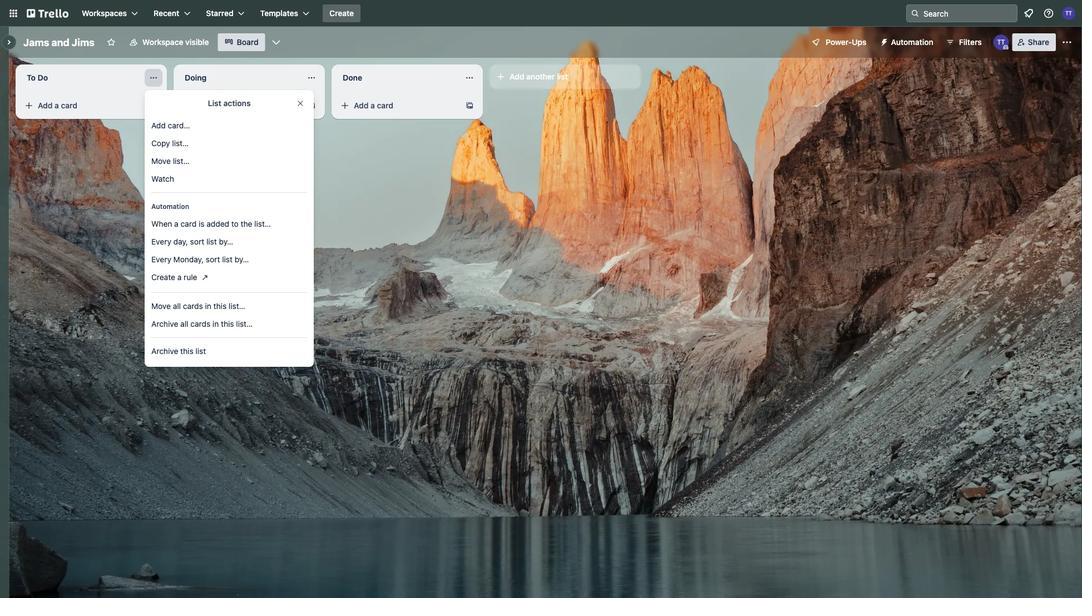 Task type: describe. For each thing, give the bounding box(es) containing it.
list… right the
[[254, 219, 271, 229]]

another
[[526, 72, 555, 81]]

every monday, sort list by…
[[151, 255, 249, 264]]

workspace
[[142, 38, 183, 47]]

add up "copy"
[[151, 121, 166, 130]]

by… for every monday, sort list by…
[[235, 255, 249, 264]]

list down archive all cards in this list… at the bottom left
[[196, 347, 206, 356]]

recent button
[[147, 4, 197, 22]]

create for create
[[329, 9, 354, 18]]

archive all cards in this list… link
[[145, 315, 314, 333]]

a right when
[[174, 219, 178, 229]]

every for every day, sort list by…
[[151, 237, 171, 246]]

a down done text box
[[371, 101, 375, 110]]

add a card button for to do
[[20, 97, 145, 115]]

list… down move all cards in this list… link
[[236, 320, 253, 329]]

add down 'doing'
[[196, 101, 211, 110]]

move all cards in this list… link
[[145, 298, 314, 315]]

archive this list link
[[145, 343, 314, 361]]

switch to… image
[[8, 8, 19, 19]]

automation button
[[876, 33, 940, 51]]

share
[[1028, 38, 1049, 47]]

show menu image
[[1062, 37, 1073, 48]]

templates button
[[254, 4, 316, 22]]

jams
[[23, 36, 49, 48]]

add down do
[[38, 101, 53, 110]]

list… down "copy list…"
[[173, 157, 190, 166]]

ups
[[852, 38, 867, 47]]

all for move
[[173, 302, 181, 311]]

share button
[[1012, 33, 1056, 51]]

2 vertical spatial this
[[180, 347, 193, 356]]

archive for archive this list
[[151, 347, 178, 356]]

add down done
[[354, 101, 369, 110]]

power-
[[826, 38, 852, 47]]

sm image
[[876, 33, 891, 49]]

when a card is added to the list… link
[[145, 215, 314, 233]]

add card…
[[151, 121, 190, 130]]

archive this list
[[151, 347, 206, 356]]

doing
[[185, 73, 207, 82]]

and
[[51, 36, 69, 48]]

card down to do text field
[[61, 101, 77, 110]]

Doing text field
[[178, 69, 300, 87]]

monday,
[[173, 255, 204, 264]]

done
[[343, 73, 362, 82]]

automation inside automation button
[[891, 38, 934, 47]]

workspace visible
[[142, 38, 209, 47]]

filters
[[959, 38, 982, 47]]

in for archive all cards in this list…
[[213, 320, 219, 329]]

create a rule link
[[145, 269, 314, 288]]

list
[[208, 99, 221, 108]]

archive for archive all cards in this list…
[[151, 320, 178, 329]]

move all cards in this list…
[[151, 302, 245, 311]]

sort for monday,
[[206, 255, 220, 264]]

archive all cards in this list…
[[151, 320, 253, 329]]

card up the add card… link in the top left of the page
[[219, 101, 235, 110]]

add card… link
[[145, 117, 314, 135]]

starred
[[206, 9, 234, 18]]

to
[[231, 219, 239, 229]]

rule
[[184, 273, 197, 282]]

do
[[38, 73, 48, 82]]

when a card is added to the list…
[[151, 219, 271, 229]]

every day, sort list by…
[[151, 237, 233, 246]]

day,
[[173, 237, 188, 246]]

workspaces
[[82, 9, 127, 18]]

create from template… image for doing
[[307, 101, 316, 110]]

visible
[[185, 38, 209, 47]]

card down done text box
[[377, 101, 393, 110]]

primary element
[[0, 0, 1082, 27]]

board link
[[218, 33, 265, 51]]

1 vertical spatial automation
[[151, 203, 189, 210]]

star or unstar board image
[[107, 38, 116, 47]]

a down to do text field
[[55, 101, 59, 110]]

open information menu image
[[1043, 8, 1054, 19]]

list down when a card is added to the list…
[[206, 237, 217, 246]]

search image
[[911, 9, 920, 18]]

jims
[[72, 36, 95, 48]]

every day, sort list by… link
[[145, 233, 314, 251]]

cards for archive
[[190, 320, 210, 329]]

when
[[151, 219, 172, 229]]

to
[[27, 73, 36, 82]]



Task type: vqa. For each thing, say whether or not it's contained in the screenshot.
Idea
no



Task type: locate. For each thing, give the bounding box(es) containing it.
all for archive
[[180, 320, 188, 329]]

0 vertical spatial archive
[[151, 320, 178, 329]]

workspace visible button
[[122, 33, 216, 51]]

list… down card…
[[172, 139, 189, 148]]

move list… link
[[145, 152, 314, 170]]

move list…
[[151, 157, 190, 166]]

list
[[557, 72, 568, 81], [206, 237, 217, 246], [222, 255, 233, 264], [196, 347, 206, 356]]

a
[[55, 101, 59, 110], [213, 101, 217, 110], [371, 101, 375, 110], [174, 219, 178, 229], [177, 273, 182, 282]]

0 vertical spatial all
[[173, 302, 181, 311]]

card
[[61, 101, 77, 110], [219, 101, 235, 110], [377, 101, 393, 110], [181, 219, 197, 229]]

list…
[[172, 139, 189, 148], [173, 157, 190, 166], [254, 219, 271, 229], [229, 302, 245, 311], [236, 320, 253, 329]]

Search field
[[920, 5, 1017, 22]]

this up archive all cards in this list… link
[[213, 302, 227, 311]]

this for move all cards in this list…
[[213, 302, 227, 311]]

by…
[[219, 237, 233, 246], [235, 255, 249, 264]]

this down move all cards in this list… link
[[221, 320, 234, 329]]

actions
[[223, 99, 251, 108]]

0 vertical spatial in
[[205, 302, 211, 311]]

cards for move
[[183, 302, 203, 311]]

sort inside the every day, sort list by… link
[[190, 237, 204, 246]]

power-ups
[[826, 38, 867, 47]]

1 horizontal spatial create
[[329, 9, 354, 18]]

copy list…
[[151, 139, 189, 148]]

copy
[[151, 139, 170, 148]]

add a card for to do
[[38, 101, 77, 110]]

add a card button for done
[[336, 97, 461, 115]]

0 horizontal spatial create from template… image
[[307, 101, 316, 110]]

every down when
[[151, 237, 171, 246]]

3 add a card from the left
[[354, 101, 393, 110]]

terry turtle (terryturtle) image right filters
[[994, 34, 1009, 50]]

every for every monday, sort list by…
[[151, 255, 171, 264]]

add a card button for doing
[[178, 97, 303, 115]]

0 horizontal spatial in
[[205, 302, 211, 311]]

add a card button down done text box
[[336, 97, 461, 115]]

1 vertical spatial in
[[213, 320, 219, 329]]

sort
[[190, 237, 204, 246], [206, 255, 220, 264]]

1 create from template… image from the left
[[307, 101, 316, 110]]

terry turtle (terryturtle) image right open information menu image
[[1062, 7, 1076, 20]]

sort down the every day, sort list by… link
[[206, 255, 220, 264]]

create for create a rule
[[151, 273, 175, 282]]

list down the every day, sort list by… link
[[222, 255, 233, 264]]

cards down move all cards in this list…
[[190, 320, 210, 329]]

create inside "button"
[[329, 9, 354, 18]]

all down create a rule at the left top of page
[[173, 302, 181, 311]]

move inside move all cards in this list… link
[[151, 302, 171, 311]]

all
[[173, 302, 181, 311], [180, 320, 188, 329]]

sort for day,
[[190, 237, 204, 246]]

this for archive all cards in this list…
[[221, 320, 234, 329]]

in
[[205, 302, 211, 311], [213, 320, 219, 329]]

list… up archive all cards in this list… link
[[229, 302, 245, 311]]

1 move from the top
[[151, 157, 171, 166]]

list right another
[[557, 72, 568, 81]]

1 horizontal spatial automation
[[891, 38, 934, 47]]

cards inside move all cards in this list… link
[[183, 302, 203, 311]]

create from template… image for done
[[465, 101, 474, 110]]

in up archive all cards in this list… at the bottom left
[[205, 302, 211, 311]]

2 create from template… image from the left
[[465, 101, 474, 110]]

copy list… link
[[145, 135, 314, 152]]

terry turtle (terryturtle) image
[[1062, 7, 1076, 20], [994, 34, 1009, 50]]

recent
[[154, 9, 179, 18]]

add a card button up the add card… link in the top left of the page
[[178, 97, 303, 115]]

archive
[[151, 320, 178, 329], [151, 347, 178, 356]]

this down archive all cards in this list… at the bottom left
[[180, 347, 193, 356]]

sort right day,
[[190, 237, 204, 246]]

add a card down do
[[38, 101, 77, 110]]

list actions
[[208, 99, 251, 108]]

2 archive from the top
[[151, 347, 178, 356]]

1 vertical spatial this
[[221, 320, 234, 329]]

by… down the every day, sort list by… link
[[235, 255, 249, 264]]

Done text field
[[336, 69, 458, 87]]

cards
[[183, 302, 203, 311], [190, 320, 210, 329]]

1 archive from the top
[[151, 320, 178, 329]]

1 vertical spatial create
[[151, 273, 175, 282]]

automation
[[891, 38, 934, 47], [151, 203, 189, 210]]

3 add a card button from the left
[[336, 97, 461, 115]]

add left another
[[510, 72, 524, 81]]

is
[[199, 219, 204, 229]]

1 horizontal spatial in
[[213, 320, 219, 329]]

the
[[241, 219, 252, 229]]

0 horizontal spatial create
[[151, 273, 175, 282]]

templates
[[260, 9, 298, 18]]

create button
[[323, 4, 361, 22]]

jams and jims
[[23, 36, 95, 48]]

watch
[[151, 174, 174, 184]]

filters button
[[942, 33, 985, 51]]

move
[[151, 157, 171, 166], [151, 302, 171, 311]]

0 vertical spatial by…
[[219, 237, 233, 246]]

add another list button
[[490, 65, 641, 89]]

1 vertical spatial archive
[[151, 347, 178, 356]]

0 vertical spatial move
[[151, 157, 171, 166]]

0 notifications image
[[1022, 7, 1035, 20]]

1 vertical spatial sort
[[206, 255, 220, 264]]

workspaces button
[[75, 4, 145, 22]]

Board name text field
[[18, 33, 100, 51]]

1 horizontal spatial create from template… image
[[465, 101, 474, 110]]

to do
[[27, 73, 48, 82]]

0 vertical spatial create
[[329, 9, 354, 18]]

1 horizontal spatial by…
[[235, 255, 249, 264]]

every monday, sort list by… link
[[145, 251, 314, 269]]

1 vertical spatial cards
[[190, 320, 210, 329]]

create from template… image
[[307, 101, 316, 110], [465, 101, 474, 110]]

move for move list…
[[151, 157, 171, 166]]

1 vertical spatial move
[[151, 302, 171, 311]]

archive up archive this list
[[151, 320, 178, 329]]

all down move all cards in this list…
[[180, 320, 188, 329]]

customize views image
[[271, 37, 282, 48]]

1 vertical spatial every
[[151, 255, 171, 264]]

watch link
[[145, 170, 314, 188]]

create
[[329, 9, 354, 18], [151, 273, 175, 282]]

move for move all cards in this list…
[[151, 302, 171, 311]]

1 vertical spatial terry turtle (terryturtle) image
[[994, 34, 1009, 50]]

add a card button down to do text field
[[20, 97, 145, 115]]

1 horizontal spatial add a card button
[[178, 97, 303, 115]]

0 horizontal spatial sort
[[190, 237, 204, 246]]

board
[[237, 38, 259, 47]]

move down create a rule at the left top of page
[[151, 302, 171, 311]]

0 vertical spatial sort
[[190, 237, 204, 246]]

1 horizontal spatial terry turtle (terryturtle) image
[[1062, 7, 1076, 20]]

0 horizontal spatial add a card button
[[20, 97, 145, 115]]

0 horizontal spatial automation
[[151, 203, 189, 210]]

0 horizontal spatial terry turtle (terryturtle) image
[[994, 34, 1009, 50]]

add a card up the add card… link in the top left of the page
[[196, 101, 235, 110]]

add a card for done
[[354, 101, 393, 110]]

2 every from the top
[[151, 255, 171, 264]]

every up create a rule at the left top of page
[[151, 255, 171, 264]]

2 move from the top
[[151, 302, 171, 311]]

starred button
[[199, 4, 251, 22]]

add inside 'button'
[[510, 72, 524, 81]]

in for move all cards in this list…
[[205, 302, 211, 311]]

1 vertical spatial all
[[180, 320, 188, 329]]

a left rule
[[177, 273, 182, 282]]

move down "copy"
[[151, 157, 171, 166]]

2 add a card from the left
[[196, 101, 235, 110]]

1 horizontal spatial sort
[[206, 255, 220, 264]]

add a card
[[38, 101, 77, 110], [196, 101, 235, 110], [354, 101, 393, 110]]

a left actions
[[213, 101, 217, 110]]

0 vertical spatial automation
[[891, 38, 934, 47]]

every
[[151, 237, 171, 246], [151, 255, 171, 264]]

move inside move list… link
[[151, 157, 171, 166]]

To Do text field
[[20, 69, 142, 87]]

1 horizontal spatial add a card
[[196, 101, 235, 110]]

0 horizontal spatial by…
[[219, 237, 233, 246]]

0 vertical spatial every
[[151, 237, 171, 246]]

card left is
[[181, 219, 197, 229]]

archive down archive all cards in this list… at the bottom left
[[151, 347, 178, 356]]

2 horizontal spatial add a card button
[[336, 97, 461, 115]]

2 horizontal spatial add a card
[[354, 101, 393, 110]]

added
[[207, 219, 229, 229]]

0 vertical spatial terry turtle (terryturtle) image
[[1062, 7, 1076, 20]]

1 vertical spatial by…
[[235, 255, 249, 264]]

2 add a card button from the left
[[178, 97, 303, 115]]

add another list
[[510, 72, 568, 81]]

create from template… image
[[149, 101, 158, 110]]

0 horizontal spatial add a card
[[38, 101, 77, 110]]

add a card button
[[20, 97, 145, 115], [178, 97, 303, 115], [336, 97, 461, 115]]

0 vertical spatial cards
[[183, 302, 203, 311]]

by… down the when a card is added to the list… link
[[219, 237, 233, 246]]

card…
[[168, 121, 190, 130]]

power-ups button
[[804, 33, 873, 51]]

back to home image
[[27, 4, 68, 22]]

in down move all cards in this list… link
[[213, 320, 219, 329]]

this member is an admin of this board. image
[[1004, 45, 1009, 50]]

list inside 'button'
[[557, 72, 568, 81]]

create a rule
[[151, 273, 197, 282]]

1 every from the top
[[151, 237, 171, 246]]

add a card down done
[[354, 101, 393, 110]]

cards up archive all cards in this list… at the bottom left
[[183, 302, 203, 311]]

by… for every day, sort list by…
[[219, 237, 233, 246]]

automation up when
[[151, 203, 189, 210]]

1 add a card button from the left
[[20, 97, 145, 115]]

this
[[213, 302, 227, 311], [221, 320, 234, 329], [180, 347, 193, 356]]

1 add a card from the left
[[38, 101, 77, 110]]

0 vertical spatial this
[[213, 302, 227, 311]]

sort inside every monday, sort list by… link
[[206, 255, 220, 264]]

cards inside archive all cards in this list… link
[[190, 320, 210, 329]]

add
[[510, 72, 524, 81], [38, 101, 53, 110], [196, 101, 211, 110], [354, 101, 369, 110], [151, 121, 166, 130]]

automation down search icon
[[891, 38, 934, 47]]



